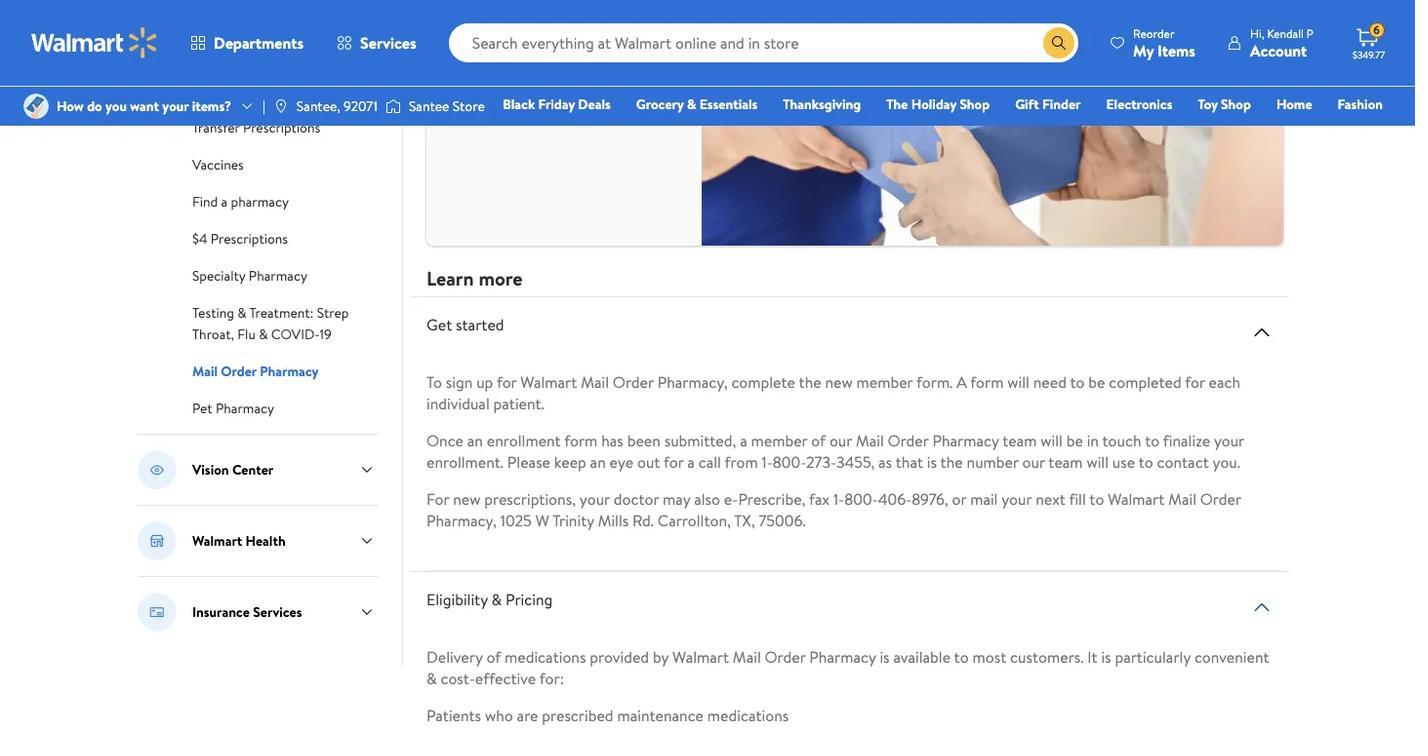 Task type: describe. For each thing, give the bounding box(es) containing it.
toy
[[1198, 95, 1218, 114]]

the inside the to sign up for walmart mail order pharmacy, complete the new member form. a form will need to be completed for each individual patient.
[[799, 372, 821, 393]]

1- inside for new prescriptions, your doctor may also e-prescribe, fax 1-800-406-8976, or mail your next fill to walmart mail order pharmacy, 1025 w trinity mills rd. carrollton, tx, 75006.
[[833, 489, 844, 510]]

hi, kendall p account
[[1250, 25, 1314, 61]]

19
[[320, 325, 332, 344]]

find
[[192, 192, 218, 212]]

new inside for new prescriptions, your doctor may also e-prescribe, fax 1-800-406-8976, or mail your next fill to walmart mail order pharmacy, 1025 w trinity mills rd. carrollton, tx, 75006.
[[453, 489, 481, 510]]

refill
[[192, 81, 223, 101]]

flu
[[237, 325, 255, 344]]

1- inside once an enrollment form has been submitted, a member of our mail order pharmacy team will be in touch to finalize your enrollment. please keep an eye out for a call from 1-800-273-3455, as that is the number our team will use to contact you.
[[762, 452, 773, 473]]

0 vertical spatial started
[[491, 73, 534, 93]]

holiday
[[911, 95, 956, 114]]

hi,
[[1250, 25, 1264, 41]]

406-
[[878, 489, 912, 510]]

1 horizontal spatial a
[[687, 452, 695, 473]]

your inside once an enrollment form has been submitted, a member of our mail order pharmacy team will be in touch to finalize your enrollment. please keep an eye out for a call from 1-800-273-3455, as that is the number our team will use to contact you.
[[1214, 430, 1244, 452]]

the inside once an enrollment form has been submitted, a member of our mail order pharmacy team will be in touch to finalize your enrollment. please keep an eye out for a call from 1-800-273-3455, as that is the number our team will use to contact you.
[[940, 452, 963, 473]]

electronics link
[[1097, 94, 1181, 115]]

in
[[1087, 430, 1099, 452]]

who
[[485, 705, 513, 727]]

rd.
[[632, 510, 654, 532]]

your right the 'want'
[[162, 97, 189, 116]]

pet pharmacy link
[[192, 397, 274, 419]]

pet pharmacy
[[192, 399, 274, 419]]

by
[[653, 647, 669, 668]]

& for testing
[[237, 303, 246, 323]]

p
[[1307, 25, 1314, 41]]

learn more
[[426, 265, 523, 292]]

departments button
[[174, 20, 320, 66]]

thanksgiving link
[[774, 94, 870, 115]]

get started link
[[450, 67, 549, 99]]

walmart left health
[[192, 532, 242, 551]]

walmart health image
[[138, 522, 177, 561]]

registry
[[1158, 122, 1208, 142]]

tx,
[[734, 510, 755, 532]]

up
[[476, 372, 493, 393]]

patients who are prescribed maintenance medications
[[426, 705, 789, 727]]

enrollment.
[[426, 452, 504, 473]]

debit
[[1266, 122, 1299, 142]]

grocery & essentials link
[[627, 94, 766, 115]]

the holiday shop
[[886, 95, 990, 114]]

refill prescriptions link
[[192, 79, 303, 101]]

learn
[[426, 265, 474, 292]]

& right flu
[[259, 325, 268, 344]]

gift finder link
[[1006, 94, 1090, 115]]

get free shipping on your prescriptions.
[[450, 9, 622, 52]]

it
[[1087, 647, 1097, 668]]

order inside delivery of medications provided by walmart mail order pharmacy is available to most customers. it is particularly convenient & cost-effective for:​
[[765, 647, 806, 668]]

1 horizontal spatial team
[[1048, 452, 1083, 473]]

mail up pet
[[192, 362, 218, 382]]

are
[[517, 705, 538, 727]]

 image for how do you want your items?
[[23, 94, 49, 119]]

0 horizontal spatial services
[[253, 603, 302, 623]]

effective
[[475, 668, 536, 690]]

store
[[453, 97, 485, 116]]

prescriptions for refill prescriptions
[[226, 81, 303, 101]]

$4 prescriptions link
[[192, 227, 288, 249]]

pharmacy inside pet pharmacy link
[[216, 399, 274, 419]]

departments
[[214, 32, 304, 54]]

one debit
[[1233, 122, 1299, 142]]

for inside once an enrollment form has been submitted, a member of our mail order pharmacy team will be in touch to finalize your enrollment. please keep an eye out for a call from 1-800-273-3455, as that is the number our team will use to contact you.
[[664, 452, 684, 473]]

pharmacy inside delivery of medications provided by walmart mail order pharmacy is available to most customers. it is particularly convenient & cost-effective for:​
[[809, 647, 876, 668]]

$4
[[192, 229, 207, 249]]

gift
[[1015, 95, 1039, 114]]

may
[[663, 489, 690, 510]]

92071
[[344, 97, 378, 116]]

mail order pharmacy
[[192, 362, 319, 382]]

0 vertical spatial home
[[192, 44, 228, 63]]

out
[[637, 452, 660, 473]]

1 vertical spatial get
[[465, 73, 488, 93]]

& inside delivery of medications provided by walmart mail order pharmacy is available to most customers. it is particularly convenient & cost-effective for:​
[[426, 668, 437, 690]]

$349.77
[[1353, 48, 1385, 61]]

patient.
[[493, 393, 544, 415]]

get inside the get free shipping on your prescriptions.
[[450, 9, 475, 30]]

testing & treatment: strep throat, flu & covid-19 link
[[192, 302, 349, 344]]

pharmacy, inside for new prescriptions, your doctor may also e-prescribe, fax 1-800-406-8976, or mail your next fill to walmart mail order pharmacy, 1025 w trinity mills rd. carrollton, tx, 75006.
[[426, 510, 497, 532]]

shipping
[[511, 9, 567, 30]]

 image for santee, 92071
[[273, 99, 289, 114]]

to inside the to sign up for walmart mail order pharmacy, complete the new member form. a form will need to be completed for each individual patient.
[[1070, 372, 1085, 393]]

eligibility & pricing
[[426, 589, 553, 611]]

800- inside for new prescriptions, your doctor may also e-prescribe, fax 1-800-406-8976, or mail your next fill to walmart mail order pharmacy, 1025 w trinity mills rd. carrollton, tx, 75006.
[[844, 489, 878, 510]]

order inside for new prescriptions, your doctor may also e-prescribe, fax 1-800-406-8976, or mail your next fill to walmart mail order pharmacy, 1025 w trinity mills rd. carrollton, tx, 75006.
[[1200, 489, 1241, 510]]

you.
[[1213, 452, 1240, 473]]

2 horizontal spatial for
[[1185, 372, 1205, 393]]

medications inside delivery of medications provided by walmart mail order pharmacy is available to most customers. it is particularly convenient & cost-effective for:​
[[505, 647, 586, 668]]

gift finder
[[1015, 95, 1081, 114]]

form inside once an enrollment form has been submitted, a member of our mail order pharmacy team will be in touch to finalize your enrollment. please keep an eye out for a call from 1-800-273-3455, as that is the number our team will use to contact you.
[[564, 430, 598, 452]]

find a pharmacy
[[192, 192, 289, 212]]

6
[[1373, 22, 1380, 38]]

your inside the get free shipping on your prescriptions.
[[591, 9, 622, 30]]

0 horizontal spatial team
[[1002, 430, 1037, 452]]

your right mail
[[1002, 489, 1032, 510]]

transfer prescriptions
[[192, 118, 320, 138]]

|
[[263, 97, 265, 116]]

next
[[1036, 489, 1066, 510]]

e-
[[724, 489, 738, 510]]

mail inside once an enrollment form has been submitted, a member of our mail order pharmacy team will be in touch to finalize your enrollment. please keep an eye out for a call from 1-800-273-3455, as that is the number our team will use to contact you.
[[856, 430, 884, 452]]

specialty
[[192, 266, 245, 286]]

will for team
[[1041, 430, 1063, 452]]

santee, 92071
[[297, 97, 378, 116]]

& for eligibility
[[491, 589, 502, 611]]

mail order pharmacy link
[[192, 360, 319, 382]]

your left doctor
[[580, 489, 610, 510]]

testing & treatment: strep throat, flu & covid-19
[[192, 303, 349, 344]]

0 horizontal spatial is
[[880, 647, 890, 668]]

Search search field
[[449, 23, 1078, 62]]

2 horizontal spatial is
[[1101, 647, 1111, 668]]

3455,
[[836, 452, 875, 473]]

eligibility & pricing image
[[1250, 596, 1274, 620]]

covid-
[[271, 325, 320, 344]]

1 horizontal spatial our
[[1022, 452, 1045, 473]]

mills
[[598, 510, 629, 532]]

1 vertical spatial started
[[456, 314, 504, 336]]

prescriptions for transfer prescriptions
[[243, 118, 320, 138]]

number
[[967, 452, 1019, 473]]

been
[[627, 430, 661, 452]]

prescriptions.
[[450, 30, 541, 52]]

mail inside delivery of medications provided by walmart mail order pharmacy is available to most customers. it is particularly convenient & cost-effective for:​
[[733, 647, 761, 668]]

call
[[698, 452, 721, 473]]

center
[[232, 461, 273, 480]]

pharmacy inside once an enrollment form has been submitted, a member of our mail order pharmacy team will be in touch to finalize your enrollment. please keep an eye out for a call from 1-800-273-3455, as that is the number our team will use to contact you.
[[932, 430, 999, 452]]

walmart inside the to sign up for walmart mail order pharmacy, complete the new member form. a form will need to be completed for each individual patient.
[[520, 372, 577, 393]]

fill
[[1069, 489, 1086, 510]]

new inside the to sign up for walmart mail order pharmacy, complete the new member form. a form will need to be completed for each individual patient.
[[825, 372, 853, 393]]

0 vertical spatial home link
[[192, 42, 228, 63]]

registry link
[[1149, 121, 1217, 142]]

delivery
[[426, 647, 483, 668]]

walmart health
[[192, 532, 286, 551]]



Task type: locate. For each thing, give the bounding box(es) containing it.
273-
[[806, 452, 836, 473]]

pharmacy inside mail order pharmacy link
[[260, 362, 319, 382]]

prescriptions up transfer prescriptions "link"
[[226, 81, 303, 101]]

 image
[[23, 94, 49, 119], [273, 99, 289, 114]]

started up black
[[491, 73, 534, 93]]

mail right by
[[733, 647, 761, 668]]

0 vertical spatial prescriptions
[[226, 81, 303, 101]]

most
[[972, 647, 1006, 668]]

1 horizontal spatial the
[[940, 452, 963, 473]]

enrollment
[[487, 430, 561, 452]]

home up debit
[[1276, 95, 1312, 114]]

treatment:
[[249, 303, 314, 323]]

1 horizontal spatial home
[[1276, 95, 1312, 114]]

toy shop
[[1198, 95, 1251, 114]]

0 horizontal spatial  image
[[23, 94, 49, 119]]

be right need
[[1088, 372, 1105, 393]]

0 horizontal spatial 800-
[[773, 452, 806, 473]]

0 vertical spatial the
[[799, 372, 821, 393]]

0 horizontal spatial shop
[[960, 95, 990, 114]]

walmart inside for new prescriptions, your doctor may also e-prescribe, fax 1-800-406-8976, or mail your next fill to walmart mail order pharmacy, 1025 w trinity mills rd. carrollton, tx, 75006.
[[1108, 489, 1165, 510]]

get down learn
[[426, 314, 452, 336]]

get started image
[[1250, 321, 1274, 344]]

& right grocery at the left of page
[[687, 95, 696, 114]]

1 vertical spatial the
[[940, 452, 963, 473]]

1 horizontal spatial form
[[970, 372, 1004, 393]]

0 horizontal spatial of
[[486, 647, 501, 668]]

the right complete
[[799, 372, 821, 393]]

to inside delivery of medications provided by walmart mail order pharmacy is available to most customers. it is particularly convenient & cost-effective for:​
[[954, 647, 969, 668]]

1 vertical spatial home
[[1276, 95, 1312, 114]]

1 horizontal spatial home link
[[1268, 94, 1321, 115]]

0 horizontal spatial home
[[192, 44, 228, 63]]

pharmacy up treatment:
[[249, 266, 307, 286]]

walmart insurance services image
[[138, 593, 177, 632]]

doctor
[[614, 489, 659, 510]]

1 horizontal spatial 800-
[[844, 489, 878, 510]]

member left form.
[[856, 372, 913, 393]]

santee,
[[297, 97, 340, 116]]

pharmacy, inside the to sign up for walmart mail order pharmacy, complete the new member form. a form will need to be completed for each individual patient.
[[657, 372, 728, 393]]

will left need
[[1007, 372, 1029, 393]]

home up refill
[[192, 44, 228, 63]]

8976,
[[912, 489, 948, 510]]

to right fill
[[1089, 489, 1104, 510]]

shop right holiday
[[960, 95, 990, 114]]

1 horizontal spatial shop
[[1221, 95, 1251, 114]]

for right "up"
[[497, 372, 517, 393]]

medications down pricing
[[505, 647, 586, 668]]

1 horizontal spatial services
[[360, 32, 416, 54]]

a inside "link"
[[221, 192, 228, 212]]

cost-
[[441, 668, 475, 690]]

our up next in the right bottom of the page
[[1022, 452, 1045, 473]]

0 horizontal spatial form
[[564, 430, 598, 452]]

1 vertical spatial be
[[1066, 430, 1083, 452]]

your right finalize at the bottom of the page
[[1214, 430, 1244, 452]]

0 vertical spatial pharmacy,
[[657, 372, 728, 393]]

0 horizontal spatial an
[[467, 430, 483, 452]]

mail inside for new prescriptions, your doctor may also e-prescribe, fax 1-800-406-8976, or mail your next fill to walmart mail order pharmacy, 1025 w trinity mills rd. carrollton, tx, 75006.
[[1168, 489, 1196, 510]]

pharmacy image
[[138, 0, 177, 26]]

& for grocery
[[687, 95, 696, 114]]

black friday deals link
[[494, 94, 620, 115]]

our down the to sign up for walmart mail order pharmacy, complete the new member form. a form will need to be completed for each individual patient.
[[829, 430, 852, 452]]

will left in
[[1041, 430, 1063, 452]]

be inside once an enrollment form has been submitted, a member of our mail order pharmacy team will be in touch to finalize your enrollment. please keep an eye out for a call from 1-800-273-3455, as that is the number our team will use to contact you.
[[1066, 430, 1083, 452]]

as
[[878, 452, 892, 473]]

w
[[535, 510, 549, 532]]

medications right maintenance on the bottom
[[707, 705, 789, 727]]

be inside the to sign up for walmart mail order pharmacy, complete the new member form. a form will need to be completed for each individual patient.
[[1088, 372, 1105, 393]]

pharmacy down covid-
[[260, 362, 319, 382]]

1 horizontal spatial of
[[811, 430, 826, 452]]

pharmacy inside specialty pharmacy link
[[249, 266, 307, 286]]

0 horizontal spatial a
[[221, 192, 228, 212]]

items?
[[192, 97, 231, 116]]

0 horizontal spatial member
[[751, 430, 807, 452]]

1 vertical spatial new
[[453, 489, 481, 510]]

mail left that
[[856, 430, 884, 452]]

1 horizontal spatial be
[[1088, 372, 1105, 393]]

pharmacy left available
[[809, 647, 876, 668]]

santee store
[[409, 97, 485, 116]]

customers.
[[1010, 647, 1084, 668]]

0 vertical spatial member
[[856, 372, 913, 393]]

0 vertical spatial of
[[811, 430, 826, 452]]

prescriptions up specialty pharmacy link
[[211, 229, 288, 249]]

Walmart Site-Wide search field
[[449, 23, 1078, 62]]

shop inside the holiday shop link
[[960, 95, 990, 114]]

transfer prescriptions link
[[192, 116, 320, 138]]

trinity
[[553, 510, 594, 532]]

carrollton,
[[658, 510, 731, 532]]

prescriptions for $4 prescriptions
[[211, 229, 288, 249]]

keep
[[554, 452, 586, 473]]

prescribe,
[[738, 489, 806, 510]]

75006.
[[759, 510, 806, 532]]

0 horizontal spatial new
[[453, 489, 481, 510]]

of inside delivery of medications provided by walmart mail order pharmacy is available to most customers. it is particularly convenient & cost-effective for:​
[[486, 647, 501, 668]]

transfer
[[192, 118, 240, 138]]

for right out
[[664, 452, 684, 473]]

patients
[[426, 705, 481, 727]]

particularly
[[1115, 647, 1191, 668]]

essentials
[[699, 95, 758, 114]]

new right for
[[453, 489, 481, 510]]

eligibility
[[426, 589, 488, 611]]

to inside for new prescriptions, your doctor may also e-prescribe, fax 1-800-406-8976, or mail your next fill to walmart mail order pharmacy, 1025 w trinity mills rd. carrollton, tx, 75006.
[[1089, 489, 1104, 510]]

for new prescriptions, your doctor may also e-prescribe, fax 1-800-406-8976, or mail your next fill to walmart mail order pharmacy, 1025 w trinity mills rd. carrollton, tx, 75006.
[[426, 489, 1241, 532]]

is right that
[[927, 452, 937, 473]]

shop inside toy shop link
[[1221, 95, 1251, 114]]

completed
[[1109, 372, 1181, 393]]

will left use at bottom right
[[1087, 452, 1109, 473]]

get left free
[[450, 9, 475, 30]]

will for form
[[1007, 372, 1029, 393]]

a left call
[[687, 452, 695, 473]]

search icon image
[[1051, 35, 1067, 51]]

an right once
[[467, 430, 483, 452]]

form right a
[[970, 372, 1004, 393]]

fashion registry
[[1158, 95, 1383, 142]]

1- right from
[[762, 452, 773, 473]]

convenient
[[1194, 647, 1269, 668]]

member up prescribe,
[[751, 430, 807, 452]]

toy shop link
[[1189, 94, 1260, 115]]

0 horizontal spatial will
[[1007, 372, 1029, 393]]

1 vertical spatial get started
[[426, 314, 504, 336]]

1 horizontal spatial member
[[856, 372, 913, 393]]

order inside the to sign up for walmart mail order pharmacy, complete the new member form. a form will need to be completed for each individual patient.
[[613, 372, 654, 393]]

touch
[[1102, 430, 1141, 452]]

 image left how
[[23, 94, 49, 119]]

2 horizontal spatial will
[[1087, 452, 1109, 473]]

fashion link
[[1329, 94, 1392, 115]]

2 vertical spatial prescriptions
[[211, 229, 288, 249]]

team left in
[[1048, 452, 1083, 473]]

home link
[[192, 42, 228, 63], [1268, 94, 1321, 115]]

or
[[952, 489, 966, 510]]

1 vertical spatial medications
[[707, 705, 789, 727]]

a right call
[[740, 430, 747, 452]]

pharmacy down a
[[932, 430, 999, 452]]

to right touch
[[1145, 430, 1160, 452]]

prescribed
[[542, 705, 613, 727]]

1 vertical spatial 1-
[[833, 489, 844, 510]]

grocery & essentials
[[636, 95, 758, 114]]

pharmacy, left 1025 on the bottom of the page
[[426, 510, 497, 532]]

an left the eye
[[590, 452, 606, 473]]

mail down the contact
[[1168, 489, 1196, 510]]

home link up debit
[[1268, 94, 1321, 115]]

is inside once an enrollment form has been submitted, a member of our mail order pharmacy team will be in touch to finalize your enrollment. please keep an eye out for a call from 1-800-273-3455, as that is the number our team will use to contact you.
[[927, 452, 937, 473]]

provided
[[590, 647, 649, 668]]

for:​
[[539, 668, 564, 690]]

0 vertical spatial medications
[[505, 647, 586, 668]]

my
[[1133, 40, 1154, 61]]

mail inside the to sign up for walmart mail order pharmacy, complete the new member form. a form will need to be completed for each individual patient.
[[581, 372, 609, 393]]

1 shop from the left
[[960, 95, 990, 114]]

eye
[[610, 452, 633, 473]]

walmart right by
[[672, 647, 729, 668]]

walmart
[[520, 372, 577, 393], [1108, 489, 1165, 510], [192, 532, 242, 551], [672, 647, 729, 668]]

reorder my items
[[1133, 25, 1195, 61]]

your right on
[[591, 9, 622, 30]]

use
[[1112, 452, 1135, 473]]

to left 'most'
[[954, 647, 969, 668]]

contact
[[1157, 452, 1209, 473]]

1 vertical spatial member
[[751, 430, 807, 452]]

0 horizontal spatial for
[[497, 372, 517, 393]]

pharmacy, up submitted,
[[657, 372, 728, 393]]

please
[[507, 452, 550, 473]]

800- inside once an enrollment form has been submitted, a member of our mail order pharmacy team will be in touch to finalize your enrollment. please keep an eye out for a call from 1-800-273-3455, as that is the number our team will use to contact you.
[[773, 452, 806, 473]]

individual
[[426, 393, 490, 415]]

available
[[893, 647, 951, 668]]

fax
[[809, 489, 830, 510]]

0 horizontal spatial the
[[799, 372, 821, 393]]

0 vertical spatial services
[[360, 32, 416, 54]]

get started down the learn more
[[426, 314, 504, 336]]

be left in
[[1066, 430, 1083, 452]]

 image right |
[[273, 99, 289, 114]]

0 vertical spatial new
[[825, 372, 853, 393]]

1 horizontal spatial for
[[664, 452, 684, 473]]

new up once an enrollment form has been submitted, a member of our mail order pharmacy team will be in touch to finalize your enrollment. please keep an eye out for a call from 1-800-273-3455, as that is the number our team will use to contact you.
[[825, 372, 853, 393]]

home link up refill
[[192, 42, 228, 63]]

walmart image
[[31, 27, 158, 59]]

0 horizontal spatial be
[[1066, 430, 1083, 452]]

form inside the to sign up for walmart mail order pharmacy, complete the new member form. a form will need to be completed for each individual patient.
[[970, 372, 1004, 393]]

prescriptions
[[226, 81, 303, 101], [243, 118, 320, 138], [211, 229, 288, 249]]

free
[[479, 9, 507, 30]]

vision center image
[[138, 451, 177, 490]]

the up or
[[940, 452, 963, 473]]

to right use at bottom right
[[1139, 452, 1153, 473]]

mail up has
[[581, 372, 609, 393]]

of right delivery
[[486, 647, 501, 668]]

& left cost-
[[426, 668, 437, 690]]

800- down the 3455,
[[844, 489, 878, 510]]

mail
[[970, 489, 998, 510]]

1 vertical spatial 800-
[[844, 489, 878, 510]]

& left pricing
[[491, 589, 502, 611]]

for left each
[[1185, 372, 1205, 393]]

pharmacy
[[249, 266, 307, 286], [260, 362, 319, 382], [216, 399, 274, 419], [932, 430, 999, 452], [809, 647, 876, 668]]

from
[[725, 452, 758, 473]]

walmart up enrollment
[[520, 372, 577, 393]]

2 vertical spatial get
[[426, 314, 452, 336]]

once
[[426, 430, 464, 452]]

that
[[896, 452, 923, 473]]

0 vertical spatial 800-
[[773, 452, 806, 473]]

1 horizontal spatial an
[[590, 452, 606, 473]]

1 horizontal spatial will
[[1041, 430, 1063, 452]]

specialty pharmacy link
[[192, 264, 307, 286]]

1 horizontal spatial 1-
[[833, 489, 844, 510]]

services right insurance
[[253, 603, 302, 623]]

a right find
[[221, 192, 228, 212]]

one
[[1233, 122, 1263, 142]]

$4 prescriptions
[[192, 229, 288, 249]]

black
[[503, 95, 535, 114]]

1 vertical spatial form
[[564, 430, 598, 452]]

1 vertical spatial of
[[486, 647, 501, 668]]

prescriptions inside "link"
[[243, 118, 320, 138]]

0 horizontal spatial home link
[[192, 42, 228, 63]]

grocery
[[636, 95, 684, 114]]

pharmacy,
[[657, 372, 728, 393], [426, 510, 497, 532]]

insurance
[[192, 603, 250, 623]]

1 vertical spatial prescriptions
[[243, 118, 320, 138]]

0 vertical spatial get started
[[465, 73, 534, 93]]

1 horizontal spatial new
[[825, 372, 853, 393]]

order inside once an enrollment form has been submitted, a member of our mail order pharmacy team will be in touch to finalize your enrollment. please keep an eye out for a call from 1-800-273-3455, as that is the number our team will use to contact you.
[[888, 430, 929, 452]]

1 vertical spatial home link
[[1268, 94, 1321, 115]]

& up flu
[[237, 303, 246, 323]]

find a pharmacy link
[[192, 190, 289, 212]]

of left the 3455,
[[811, 430, 826, 452]]

will
[[1007, 372, 1029, 393], [1041, 430, 1063, 452], [1087, 452, 1109, 473]]

walmart+
[[1325, 122, 1383, 142]]

services up 92071
[[360, 32, 416, 54]]

 image
[[385, 97, 401, 116]]

2 shop from the left
[[1221, 95, 1251, 114]]

0 horizontal spatial 1-
[[762, 452, 773, 473]]

services inside dropdown button
[[360, 32, 416, 54]]

member inside the to sign up for walmart mail order pharmacy, complete the new member form. a form will need to be completed for each individual patient.
[[856, 372, 913, 393]]

walmart down use at bottom right
[[1108, 489, 1165, 510]]

member inside once an enrollment form has been submitted, a member of our mail order pharmacy team will be in touch to finalize your enrollment. please keep an eye out for a call from 1-800-273-3455, as that is the number our team will use to contact you.
[[751, 430, 807, 452]]

walmart+ link
[[1316, 121, 1392, 142]]

form left has
[[564, 430, 598, 452]]

prescriptions down |
[[243, 118, 320, 138]]

once an enrollment form has been submitted, a member of our mail order pharmacy team will be in touch to finalize your enrollment. please keep an eye out for a call from 1-800-273-3455, as that is the number our team will use to contact you.
[[426, 430, 1244, 473]]

& inside grocery & essentials link
[[687, 95, 696, 114]]

0 vertical spatial 1-
[[762, 452, 773, 473]]

a
[[221, 192, 228, 212], [740, 430, 747, 452], [687, 452, 695, 473]]

0 vertical spatial form
[[970, 372, 1004, 393]]

the
[[886, 95, 908, 114]]

1 horizontal spatial pharmacy,
[[657, 372, 728, 393]]

pharmacy down 'mail order pharmacy'
[[216, 399, 274, 419]]

1-
[[762, 452, 773, 473], [833, 489, 844, 510]]

is right it
[[1101, 647, 1111, 668]]

1 vertical spatial services
[[253, 603, 302, 623]]

1 vertical spatial pharmacy,
[[426, 510, 497, 532]]

team down need
[[1002, 430, 1037, 452]]

walmart inside delivery of medications provided by walmart mail order pharmacy is available to most customers. it is particularly convenient & cost-effective for:​
[[672, 647, 729, 668]]

1 horizontal spatial medications
[[707, 705, 789, 727]]

2 horizontal spatial a
[[740, 430, 747, 452]]

pharmacy
[[231, 192, 289, 212]]

shop right toy
[[1221, 95, 1251, 114]]

0 vertical spatial get
[[450, 9, 475, 30]]

0 horizontal spatial medications
[[505, 647, 586, 668]]

how do you want your items?
[[57, 97, 231, 116]]

more
[[479, 265, 523, 292]]

how
[[57, 97, 84, 116]]

0 horizontal spatial pharmacy,
[[426, 510, 497, 532]]

1 horizontal spatial  image
[[273, 99, 289, 114]]

items
[[1157, 40, 1195, 61]]

to right need
[[1070, 372, 1085, 393]]

started down the learn more
[[456, 314, 504, 336]]

0 vertical spatial be
[[1088, 372, 1105, 393]]

get up store
[[465, 73, 488, 93]]

1- right fax
[[833, 489, 844, 510]]

is left available
[[880, 647, 890, 668]]

0 horizontal spatial our
[[829, 430, 852, 452]]

reorder
[[1133, 25, 1174, 41]]

home
[[192, 44, 228, 63], [1276, 95, 1312, 114]]

of inside once an enrollment form has been submitted, a member of our mail order pharmacy team will be in touch to finalize your enrollment. please keep an eye out for a call from 1-800-273-3455, as that is the number our team will use to contact you.
[[811, 430, 826, 452]]

health
[[246, 532, 286, 551]]

will inside the to sign up for walmart mail order pharmacy, complete the new member form. a form will need to be completed for each individual patient.
[[1007, 372, 1029, 393]]

prescriptions,
[[484, 489, 576, 510]]

get started up black
[[465, 73, 534, 93]]

800- up prescribe,
[[773, 452, 806, 473]]

want
[[130, 97, 159, 116]]

1 horizontal spatial is
[[927, 452, 937, 473]]



Task type: vqa. For each thing, say whether or not it's contained in the screenshot.
2% at the top
no



